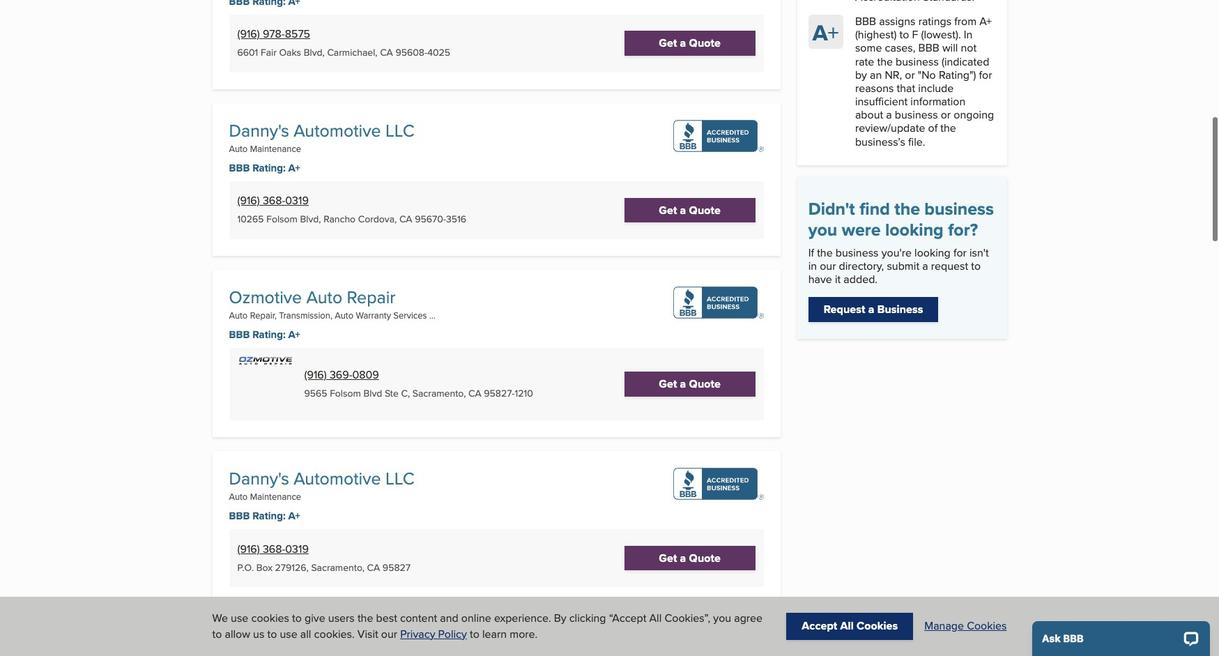 Task type: locate. For each thing, give the bounding box(es) containing it.
all right "accept
[[650, 610, 662, 626]]

rating: for (916) 368-0319 10265 folsom blvd , rancho cordova, ca 95670-3516
[[253, 160, 286, 176]]

bbb right f
[[919, 40, 940, 56]]

0 horizontal spatial for
[[954, 245, 967, 261]]

368-
[[263, 193, 285, 209], [263, 541, 285, 557]]

1 vertical spatial danny's
[[229, 466, 289, 491]]

1 get a quote link from the top
[[625, 31, 756, 56]]

bbb down ozmotive
[[229, 327, 250, 342]]

368- for (916) 368-0319 p.o. box 279126 , sacramento, ca 95827
[[263, 541, 285, 557]]

(916) inside (916) 368-0319 p.o. box 279126 , sacramento, ca 95827
[[237, 541, 260, 557]]

0 vertical spatial sacramento,
[[413, 386, 466, 400]]

3516
[[446, 212, 467, 226]]

use
[[231, 610, 249, 626], [280, 626, 298, 642]]

cases,
[[885, 40, 916, 56]]

automotive for (916) 368-0319 10265 folsom blvd , rancho cordova, ca 95670-3516
[[294, 118, 381, 143]]

danny's automotive llc auto maintenance bbb rating: a+ for (916) 368-0319 10265 folsom blvd , rancho cordova, ca 95670-3516
[[229, 118, 415, 176]]

"no
[[918, 67, 937, 83]]

the right of
[[941, 120, 957, 136]]

the right rate
[[878, 53, 893, 69]]

3 get a quote from the top
[[659, 376, 721, 392]]

2 accredited business image from the top
[[674, 286, 764, 319]]

business down f
[[896, 53, 939, 69]]

by
[[856, 67, 868, 83]]

(916) up 9565
[[304, 367, 327, 383]]

ca left 95670-
[[400, 212, 413, 226]]

1 accredited business image from the top
[[674, 120, 764, 152]]

get for (916) 368-0319 p.o. box 279126 , sacramento, ca 95827
[[659, 550, 678, 566]]

clicking
[[570, 610, 606, 626]]

our right visit
[[381, 626, 398, 642]]

0 horizontal spatial cookies
[[857, 618, 898, 634]]

(916) up 10265
[[237, 193, 260, 209]]

cookies.
[[314, 626, 355, 642]]

2 danny's from the top
[[229, 466, 289, 491]]

0 horizontal spatial folsom
[[267, 212, 298, 226]]

blvd inside (916) 369-0809 9565 folsom blvd ste c , sacramento, ca 95827-1210
[[364, 386, 382, 400]]

(916) 368-0319 link for (916) 368-0319 10265 folsom blvd , rancho cordova, ca 95670-3516
[[237, 193, 309, 209]]

ca left 95608-
[[380, 45, 393, 59]]

1 horizontal spatial our
[[820, 258, 837, 274]]

10265
[[237, 212, 264, 226]]

(lowest).
[[922, 27, 962, 43]]

rating: up 10265
[[253, 160, 286, 176]]

get a quote for (916) 368-0319 p.o. box 279126 , sacramento, ca 95827
[[659, 550, 721, 566]]

agree
[[735, 610, 763, 626]]

an
[[870, 67, 883, 83]]

0 horizontal spatial our
[[381, 626, 398, 642]]

ongoing
[[954, 107, 995, 123]]

business
[[896, 53, 939, 69], [895, 107, 939, 123], [925, 196, 994, 222], [836, 245, 879, 261]]

1 vertical spatial sacramento,
[[311, 561, 365, 575]]

you left the agree
[[714, 610, 732, 626]]

2 get a quote link from the top
[[625, 198, 756, 222]]

1 danny's automotive llc auto maintenance bbb rating: a+ from the top
[[229, 118, 415, 176]]

368- inside (916) 368-0319 p.o. box 279126 , sacramento, ca 95827
[[263, 541, 285, 557]]

4 quote from the top
[[690, 550, 721, 566]]

1 vertical spatial folsom
[[330, 386, 361, 400]]

(916) 978-8575 6601 fair oaks blvd , carmichael, ca 95608-4025
[[237, 26, 451, 59]]

danny's automotive llc auto maintenance bbb rating: a+
[[229, 118, 415, 176], [229, 466, 415, 524]]

(916) 368-0319 link
[[237, 193, 309, 209], [237, 541, 309, 557]]

bbb inside ozmotive auto repair auto repair, transmission, auto warranty services ... bbb rating: a+
[[229, 327, 250, 342]]

in
[[964, 27, 973, 43]]

folsom down (916) 369-0809 link
[[330, 386, 361, 400]]

0 vertical spatial you
[[809, 217, 838, 243]]

business down were
[[836, 245, 879, 261]]

folsom inside (916) 369-0809 9565 folsom blvd ste c , sacramento, ca 95827-1210
[[330, 386, 361, 400]]

1 quote from the top
[[690, 35, 721, 51]]

we
[[212, 610, 228, 626]]

repair,
[[250, 309, 277, 321]]

1 vertical spatial you
[[714, 610, 732, 626]]

ca left 95827-
[[469, 386, 482, 400]]

0 horizontal spatial all
[[650, 610, 662, 626]]

maintenance for (916) 368-0319 10265 folsom blvd , rancho cordova, ca 95670-3516
[[250, 142, 301, 155]]

0 vertical spatial folsom
[[267, 212, 298, 226]]

bbb assigns ratings from a+ (highest) to f (lowest). in some cases, bbb will not rate the business (indicated by an nr, or "no rating") for reasons that include insufficient information about a business or ongoing review/update of the business's file.
[[856, 13, 995, 150]]

sacramento, right 279126
[[311, 561, 365, 575]]

1 vertical spatial maintenance
[[250, 490, 301, 503]]

1 vertical spatial 368-
[[263, 541, 285, 557]]

0 horizontal spatial or
[[906, 67, 916, 83]]

2 vertical spatial blvd
[[364, 386, 382, 400]]

or right nr,
[[906, 67, 916, 83]]

get
[[659, 35, 678, 51], [659, 202, 678, 218], [659, 376, 678, 392], [659, 550, 678, 566]]

2 automotive from the top
[[294, 466, 381, 491]]

to left f
[[900, 27, 910, 43]]

get a quote
[[659, 35, 721, 51], [659, 202, 721, 218], [659, 376, 721, 392], [659, 550, 721, 566]]

1 vertical spatial or
[[941, 107, 951, 123]]

ca inside (916) 368-0319 10265 folsom blvd , rancho cordova, ca 95670-3516
[[400, 212, 413, 226]]

danny's automotive llc link for (916) 368-0319 p.o. box 279126 , sacramento, ca 95827
[[229, 466, 415, 491]]

bbb up 10265
[[229, 160, 250, 176]]

the left best
[[358, 610, 373, 626]]

1 horizontal spatial folsom
[[330, 386, 361, 400]]

accredited business image
[[674, 120, 764, 152], [674, 286, 764, 319], [674, 468, 764, 500]]

get a quote for (916) 978-8575 6601 fair oaks blvd , carmichael, ca 95608-4025
[[659, 35, 721, 51]]

blvd left ste
[[364, 386, 382, 400]]

1 horizontal spatial all
[[841, 618, 854, 634]]

0319
[[285, 193, 309, 209], [285, 541, 309, 557]]

1 vertical spatial automotive
[[294, 466, 381, 491]]

2 get a quote from the top
[[659, 202, 721, 218]]

1 horizontal spatial sacramento,
[[413, 386, 466, 400]]

maintenance for (916) 368-0319 p.o. box 279126 , sacramento, ca 95827
[[250, 490, 301, 503]]

9565
[[304, 386, 328, 400]]

use left all
[[280, 626, 298, 642]]

, right box
[[307, 561, 309, 575]]

our right in
[[820, 258, 837, 274]]

0 vertical spatial maintenance
[[250, 142, 301, 155]]

get a quote link
[[625, 31, 756, 56], [625, 198, 756, 222], [625, 372, 756, 397], [625, 546, 756, 571]]

368- up 10265
[[263, 193, 285, 209]]

folsom inside (916) 368-0319 10265 folsom blvd , rancho cordova, ca 95670-3516
[[267, 212, 298, 226]]

0 vertical spatial (916) 368-0319 link
[[237, 193, 309, 209]]

0 vertical spatial 0319
[[285, 193, 309, 209]]

2 (916) 368-0319 link from the top
[[237, 541, 309, 557]]

4 get a quote link from the top
[[625, 546, 756, 571]]

quote
[[690, 35, 721, 51], [690, 202, 721, 218], [690, 376, 721, 392], [690, 550, 721, 566]]

users
[[328, 610, 355, 626]]

to right us
[[267, 626, 277, 642]]

1 vertical spatial danny's automotive llc auto maintenance bbb rating: a+
[[229, 466, 415, 524]]

4 get from the top
[[659, 550, 678, 566]]

sacramento, inside (916) 368-0319 p.o. box 279126 , sacramento, ca 95827
[[311, 561, 365, 575]]

0 vertical spatial 368-
[[263, 193, 285, 209]]

1 get a quote from the top
[[659, 35, 721, 51]]

1 maintenance from the top
[[250, 142, 301, 155]]

to inside didn't find the business you were looking for? if the business you're looking for isn't in our directory, submit a request to have it added.
[[972, 258, 981, 274]]

(916) 368-0319 10265 folsom blvd , rancho cordova, ca 95670-3516
[[237, 193, 467, 226]]

(916) inside (916) 368-0319 10265 folsom blvd , rancho cordova, ca 95670-3516
[[237, 193, 260, 209]]

auto for rancho cordova, ca
[[229, 142, 248, 155]]

reasons
[[856, 80, 894, 96]]

, left carmichael,
[[323, 45, 325, 59]]

for
[[980, 67, 993, 83], [954, 245, 967, 261]]

(916) 368-0319 link for (916) 368-0319 p.o. box 279126 , sacramento, ca 95827
[[237, 541, 309, 557]]

we use cookies to give users the best content and online experience. by clicking "accept all cookies", you agree to allow us to use all cookies. visit our
[[212, 610, 763, 642]]

1 (916) 368-0319 link from the top
[[237, 193, 309, 209]]

0 vertical spatial accredited business image
[[674, 120, 764, 152]]

sacramento, right c
[[413, 386, 466, 400]]

1 vertical spatial our
[[381, 626, 398, 642]]

content
[[400, 610, 437, 626]]

0 vertical spatial danny's
[[229, 118, 289, 143]]

0319 inside (916) 368-0319 10265 folsom blvd , rancho cordova, ca 95670-3516
[[285, 193, 309, 209]]

a for second get a quote "link" from the bottom of the page
[[680, 376, 687, 392]]

, left rancho
[[319, 212, 321, 226]]

for?
[[949, 217, 979, 243]]

for inside bbb assigns ratings from a+ (highest) to f (lowest). in some cases, bbb will not rate the business (indicated by an nr, or "no rating") for reasons that include insufficient information about a business or ongoing review/update of the business's file.
[[980, 67, 993, 83]]

1 automotive from the top
[[294, 118, 381, 143]]

1 horizontal spatial cookies
[[967, 618, 1007, 634]]

3 quote from the top
[[690, 376, 721, 392]]

or right of
[[941, 107, 951, 123]]

auto
[[229, 142, 248, 155], [307, 284, 343, 309], [229, 309, 248, 321], [335, 309, 354, 321], [229, 490, 248, 503]]

1 vertical spatial for
[[954, 245, 967, 261]]

cookies
[[251, 610, 289, 626]]

you
[[809, 217, 838, 243], [714, 610, 732, 626]]

1 0319 from the top
[[285, 193, 309, 209]]

2 quote from the top
[[690, 202, 721, 218]]

rating: down repair,
[[253, 327, 286, 342]]

0 vertical spatial looking
[[886, 217, 944, 243]]

1 vertical spatial llc
[[386, 466, 415, 491]]

1 danny's from the top
[[229, 118, 289, 143]]

2 danny's automotive llc auto maintenance bbb rating: a+ from the top
[[229, 466, 415, 524]]

or
[[906, 67, 916, 83], [941, 107, 951, 123]]

2 rating: from the top
[[253, 327, 286, 342]]

quote for (916) 978-8575 6601 fair oaks blvd , carmichael, ca 95608-4025
[[690, 35, 721, 51]]

(916) 368-0319 link up box
[[237, 541, 309, 557]]

to right request
[[972, 258, 981, 274]]

from
[[955, 13, 977, 29]]

ca inside (916) 978-8575 6601 fair oaks blvd , carmichael, ca 95608-4025
[[380, 45, 393, 59]]

ca
[[380, 45, 393, 59], [400, 212, 413, 226], [469, 386, 482, 400], [367, 561, 380, 575]]

policy
[[438, 626, 467, 642]]

(916) 368-0319 link up 10265
[[237, 193, 309, 209]]

0809
[[353, 367, 379, 383]]

2 danny's automotive llc link from the top
[[229, 466, 415, 491]]

1 vertical spatial (916) 368-0319 link
[[237, 541, 309, 557]]

368- up box
[[263, 541, 285, 557]]

368- inside (916) 368-0319 10265 folsom blvd , rancho cordova, ca 95670-3516
[[263, 193, 285, 209]]

0 vertical spatial llc
[[386, 118, 415, 143]]

best
[[376, 610, 398, 626]]

...
[[430, 309, 436, 321]]

3 rating: from the top
[[253, 509, 286, 524]]

to inside bbb assigns ratings from a+ (highest) to f (lowest). in some cases, bbb will not rate the business (indicated by an nr, or "no rating") for reasons that include insufficient information about a business or ongoing review/update of the business's file.
[[900, 27, 910, 43]]

ca left 95827 on the left bottom
[[367, 561, 380, 575]]

danny's automotive llc link
[[229, 118, 415, 143], [229, 466, 415, 491]]

for right rating")
[[980, 67, 993, 83]]

(916) up 6601
[[237, 26, 260, 42]]

insufficient
[[856, 94, 908, 110]]

1 vertical spatial accredited business image
[[674, 286, 764, 319]]

0 vertical spatial for
[[980, 67, 993, 83]]

1 368- from the top
[[263, 193, 285, 209]]

1 danny's automotive llc link from the top
[[229, 118, 415, 143]]

danny's automotive llc auto maintenance bbb rating: a+ for (916) 368-0319 p.o. box 279126 , sacramento, ca 95827
[[229, 466, 415, 524]]

all
[[650, 610, 662, 626], [841, 618, 854, 634]]

accept all cookies
[[802, 618, 898, 634]]

the right find
[[895, 196, 921, 222]]

danny's for (916) 368-0319 10265 folsom blvd , rancho cordova, ca 95670-3516
[[229, 118, 289, 143]]

quote for (916) 368-0319 p.o. box 279126 , sacramento, ca 95827
[[690, 550, 721, 566]]

cookies right manage
[[967, 618, 1007, 634]]

cookies right accept
[[857, 618, 898, 634]]

blvd inside (916) 368-0319 10265 folsom blvd , rancho cordova, ca 95670-3516
[[300, 212, 319, 226]]

ca inside (916) 369-0809 9565 folsom blvd ste c , sacramento, ca 95827-1210
[[469, 386, 482, 400]]

all right accept
[[841, 618, 854, 634]]

2 368- from the top
[[263, 541, 285, 557]]

accredited business image for (916) 368-0319 p.o. box 279126 , sacramento, ca 95827
[[674, 468, 764, 500]]

rating: for (916) 368-0319 p.o. box 279126 , sacramento, ca 95827
[[253, 509, 286, 524]]

the
[[878, 53, 893, 69], [941, 120, 957, 136], [895, 196, 921, 222], [818, 245, 833, 261], [358, 610, 373, 626]]

to left allow
[[212, 626, 222, 642]]

1 vertical spatial blvd
[[300, 212, 319, 226]]

review/update
[[856, 120, 926, 136]]

(916) for (916) 369-0809 9565 folsom blvd ste c , sacramento, ca 95827-1210
[[304, 367, 327, 383]]

our inside didn't find the business you were looking for? if the business you're looking for isn't in our directory, submit a request to have it added.
[[820, 258, 837, 274]]

2 llc from the top
[[386, 466, 415, 491]]

4 get a quote from the top
[[659, 550, 721, 566]]

looking right you're at the top right of the page
[[915, 245, 951, 261]]

2 vertical spatial accredited business image
[[674, 468, 764, 500]]

business up file.
[[895, 107, 939, 123]]

0 vertical spatial danny's automotive llc auto maintenance bbb rating: a+
[[229, 118, 415, 176]]

sacramento,
[[413, 386, 466, 400], [311, 561, 365, 575]]

find
[[860, 196, 891, 222]]

blvd
[[304, 45, 323, 59], [300, 212, 319, 226], [364, 386, 382, 400]]

3 accredited business image from the top
[[674, 468, 764, 500]]

0 vertical spatial our
[[820, 258, 837, 274]]

use right 'we'
[[231, 610, 249, 626]]

1 vertical spatial danny's automotive llc link
[[229, 466, 415, 491]]

(916) inside (916) 978-8575 6601 fair oaks blvd , carmichael, ca 95608-4025
[[237, 26, 260, 42]]

1 get from the top
[[659, 35, 678, 51]]

blvd left rancho
[[300, 212, 319, 226]]

box
[[257, 561, 273, 575]]

0 vertical spatial blvd
[[304, 45, 323, 59]]

for left isn't
[[954, 245, 967, 261]]

(916) up p.o.
[[237, 541, 260, 557]]

maintenance
[[250, 142, 301, 155], [250, 490, 301, 503]]

a
[[813, 16, 828, 49]]

0 vertical spatial rating:
[[253, 160, 286, 176]]

6601
[[237, 45, 258, 59]]

looking
[[886, 217, 944, 243], [915, 245, 951, 261]]

1 vertical spatial 0319
[[285, 541, 309, 557]]

95670-
[[415, 212, 446, 226]]

rating: inside ozmotive auto repair auto repair, transmission, auto warranty services ... bbb rating: a+
[[253, 327, 286, 342]]

blvd for (916) 369-0809
[[364, 386, 382, 400]]

of
[[929, 120, 938, 136]]

, right ste
[[408, 386, 410, 400]]

0319 for (916) 368-0319 10265 folsom blvd , rancho cordova, ca 95670-3516
[[285, 193, 309, 209]]

1 cookies from the left
[[857, 618, 898, 634]]

rating: up box
[[253, 509, 286, 524]]

llc
[[386, 118, 415, 143], [386, 466, 415, 491]]

0319 inside (916) 368-0319 p.o. box 279126 , sacramento, ca 95827
[[285, 541, 309, 557]]

assigns
[[880, 13, 916, 29]]

folsom right 10265
[[267, 212, 298, 226]]

rating:
[[253, 160, 286, 176], [253, 327, 286, 342], [253, 509, 286, 524]]

accept all cookies button
[[787, 613, 914, 640]]

0 vertical spatial automotive
[[294, 118, 381, 143]]

visit
[[358, 626, 379, 642]]

1 rating: from the top
[[253, 160, 286, 176]]

,
[[323, 45, 325, 59], [319, 212, 321, 226], [408, 386, 410, 400], [307, 561, 309, 575]]

0 vertical spatial danny's automotive llc link
[[229, 118, 415, 143]]

279126
[[275, 561, 307, 575]]

2 maintenance from the top
[[250, 490, 301, 503]]

2 vertical spatial rating:
[[253, 509, 286, 524]]

2 get from the top
[[659, 202, 678, 218]]

95608-
[[396, 45, 428, 59]]

blvd right 'oaks'
[[304, 45, 323, 59]]

folsom for 0809
[[330, 386, 361, 400]]

didn't
[[809, 196, 856, 222]]

1 horizontal spatial for
[[980, 67, 993, 83]]

1 horizontal spatial you
[[809, 217, 838, 243]]

, inside (916) 369-0809 9565 folsom blvd ste c , sacramento, ca 95827-1210
[[408, 386, 410, 400]]

2 0319 from the top
[[285, 541, 309, 557]]

you up if
[[809, 217, 838, 243]]

bbb up some
[[856, 13, 877, 29]]

(916) inside (916) 369-0809 9565 folsom blvd ste c , sacramento, ca 95827-1210
[[304, 367, 327, 383]]

1 llc from the top
[[386, 118, 415, 143]]

1 vertical spatial rating:
[[253, 327, 286, 342]]

looking up you're at the top right of the page
[[886, 217, 944, 243]]

0 horizontal spatial sacramento,
[[311, 561, 365, 575]]

sacramento, inside (916) 369-0809 9565 folsom blvd ste c , sacramento, ca 95827-1210
[[413, 386, 466, 400]]

rate
[[856, 53, 875, 69]]

manage cookies
[[925, 618, 1007, 634]]

0 horizontal spatial you
[[714, 610, 732, 626]]



Task type: vqa. For each thing, say whether or not it's contained in the screenshot.
Bureau
no



Task type: describe. For each thing, give the bounding box(es) containing it.
about
[[856, 107, 884, 123]]

rancho
[[324, 212, 356, 226]]

business's
[[856, 134, 906, 150]]

in
[[809, 258, 817, 274]]

a for get a quote "link" corresponding to (916) 368-0319 10265 folsom blvd , rancho cordova, ca 95670-3516
[[680, 202, 687, 218]]

file.
[[909, 134, 926, 150]]

a +
[[813, 16, 839, 49]]

automotive for (916) 368-0319 p.o. box 279126 , sacramento, ca 95827
[[294, 466, 381, 491]]

will
[[943, 40, 959, 56]]

(916) for (916) 978-8575 6601 fair oaks blvd , carmichael, ca 95608-4025
[[237, 26, 260, 42]]

directory,
[[839, 258, 885, 274]]

, inside (916) 368-0319 p.o. box 279126 , sacramento, ca 95827
[[307, 561, 309, 575]]

, inside (916) 368-0319 10265 folsom blvd , rancho cordova, ca 95670-3516
[[319, 212, 321, 226]]

for inside didn't find the business you were looking for? if the business you're looking for isn't in our directory, submit a request to have it added.
[[954, 245, 967, 261]]

a+ inside ozmotive auto repair auto repair, transmission, auto warranty services ... bbb rating: a+
[[288, 327, 300, 342]]

f
[[913, 27, 919, 43]]

(highest)
[[856, 27, 897, 43]]

0 vertical spatial or
[[906, 67, 916, 83]]

repair
[[347, 284, 396, 309]]

and
[[440, 610, 459, 626]]

a inside bbb assigns ratings from a+ (highest) to f (lowest). in some cases, bbb will not rate the business (indicated by an nr, or "no rating") for reasons that include insufficient information about a business or ongoing review/update of the business's file.
[[887, 107, 893, 123]]

95827-
[[484, 386, 515, 400]]

that
[[897, 80, 916, 96]]

privacy policy to learn more.
[[400, 626, 538, 642]]

request
[[824, 302, 866, 318]]

(916) 368-0319 p.o. box 279126 , sacramento, ca 95827
[[237, 541, 411, 575]]

ozmotive auto repair link
[[229, 284, 396, 309]]

were
[[842, 217, 881, 243]]

(916) 369-0809 9565 folsom blvd ste c , sacramento, ca 95827-1210
[[304, 367, 533, 400]]

give
[[305, 610, 326, 626]]

"accept
[[609, 610, 647, 626]]

2 cookies from the left
[[967, 618, 1007, 634]]

manage cookies button
[[925, 618, 1007, 635]]

ratings
[[919, 13, 952, 29]]

you inside we use cookies to give users the best content and online experience. by clicking "accept all cookies", you agree to allow us to use all cookies. visit our
[[714, 610, 732, 626]]

transmission,
[[279, 309, 333, 321]]

some
[[856, 40, 883, 56]]

ozmotive
[[229, 284, 302, 309]]

danny's automotive llc link for (916) 368-0319 10265 folsom blvd , rancho cordova, ca 95670-3516
[[229, 118, 415, 143]]

the inside we use cookies to give users the best content and online experience. by clicking "accept all cookies", you agree to allow us to use all cookies. visit our
[[358, 610, 373, 626]]

bbb up p.o.
[[229, 509, 250, 524]]

request a business
[[824, 302, 924, 318]]

not
[[961, 40, 977, 56]]

all inside button
[[841, 618, 854, 634]]

(916) 369-0809 link
[[304, 367, 379, 383]]

get for (916) 368-0319 10265 folsom blvd , rancho cordova, ca 95670-3516
[[659, 202, 678, 218]]

368- for (916) 368-0319 10265 folsom blvd , rancho cordova, ca 95670-3516
[[263, 193, 285, 209]]

services
[[394, 309, 427, 321]]

accredited business image for (916) 368-0319 10265 folsom blvd , rancho cordova, ca 95670-3516
[[674, 120, 764, 152]]

if
[[809, 245, 815, 261]]

0 horizontal spatial use
[[231, 610, 249, 626]]

manage
[[925, 618, 965, 634]]

1 horizontal spatial use
[[280, 626, 298, 642]]

us
[[253, 626, 265, 642]]

include
[[919, 80, 954, 96]]

to left learn
[[470, 626, 480, 642]]

a inside didn't find the business you were looking for? if the business you're looking for isn't in our directory, submit a request to have it added.
[[923, 258, 929, 274]]

business up isn't
[[925, 196, 994, 222]]

, inside (916) 978-8575 6601 fair oaks blvd , carmichael, ca 95608-4025
[[323, 45, 325, 59]]

it
[[836, 271, 841, 287]]

isn't
[[970, 245, 989, 261]]

a+ inside bbb assigns ratings from a+ (highest) to f (lowest). in some cases, bbb will not rate the business (indicated by an nr, or "no rating") for reasons that include insufficient information about a business or ongoing review/update of the business's file.
[[980, 13, 992, 29]]

(916) for (916) 368-0319 p.o. box 279126 , sacramento, ca 95827
[[237, 541, 260, 557]]

(916) for (916) 368-0319 10265 folsom blvd , rancho cordova, ca 95670-3516
[[237, 193, 260, 209]]

have
[[809, 271, 833, 287]]

all
[[301, 626, 311, 642]]

llc for (916) 368-0319 p.o. box 279126 , sacramento, ca 95827
[[386, 466, 415, 491]]

a for get a quote "link" related to (916) 978-8575 6601 fair oaks blvd , carmichael, ca 95608-4025
[[680, 35, 687, 51]]

4025
[[428, 45, 451, 59]]

all inside we use cookies to give users the best content and online experience. by clicking "accept all cookies", you agree to allow us to use all cookies. visit our
[[650, 610, 662, 626]]

request
[[932, 258, 969, 274]]

request a business link
[[809, 297, 939, 322]]

auto for sacramento, ca
[[229, 490, 248, 503]]

a for get a quote "link" associated with (916) 368-0319 p.o. box 279126 , sacramento, ca 95827
[[680, 550, 687, 566]]

llc for (916) 368-0319 10265 folsom blvd , rancho cordova, ca 95670-3516
[[386, 118, 415, 143]]

accept
[[802, 618, 838, 634]]

a for request a business link
[[869, 302, 875, 318]]

learn
[[483, 626, 507, 642]]

1 vertical spatial looking
[[915, 245, 951, 261]]

369-
[[330, 367, 353, 383]]

information
[[911, 94, 966, 110]]

blvd for (916) 368-0319
[[300, 212, 319, 226]]

3 get from the top
[[659, 376, 678, 392]]

ca inside (916) 368-0319 p.o. box 279126 , sacramento, ca 95827
[[367, 561, 380, 575]]

p.o.
[[237, 561, 254, 575]]

danny's for (916) 368-0319 p.o. box 279126 , sacramento, ca 95827
[[229, 466, 289, 491]]

1 horizontal spatial or
[[941, 107, 951, 123]]

+
[[828, 16, 839, 48]]

warranty
[[356, 309, 391, 321]]

3 get a quote link from the top
[[625, 372, 756, 397]]

get a quote for (916) 368-0319 10265 folsom blvd , rancho cordova, ca 95670-3516
[[659, 202, 721, 218]]

privacy
[[400, 626, 436, 642]]

95827
[[383, 561, 411, 575]]

get for (916) 978-8575 6601 fair oaks blvd , carmichael, ca 95608-4025
[[659, 35, 678, 51]]

oaks
[[279, 45, 301, 59]]

blvd inside (916) 978-8575 6601 fair oaks blvd , carmichael, ca 95608-4025
[[304, 45, 323, 59]]

rating")
[[939, 67, 977, 83]]

(indicated
[[942, 53, 990, 69]]

folsom for 0319
[[267, 212, 298, 226]]

8575
[[285, 26, 310, 42]]

ste
[[385, 386, 399, 400]]

c
[[401, 386, 408, 400]]

by
[[554, 610, 567, 626]]

(916) 978-8575 link
[[237, 26, 310, 42]]

didn't find the business you were looking for? if the business you're looking for isn't in our directory, submit a request to have it added.
[[809, 196, 994, 287]]

0319 for (916) 368-0319 p.o. box 279126 , sacramento, ca 95827
[[285, 541, 309, 557]]

get a quote link for (916) 368-0319 10265 folsom blvd , rancho cordova, ca 95670-3516
[[625, 198, 756, 222]]

our inside we use cookies to give users the best content and online experience. by clicking "accept all cookies", you agree to allow us to use all cookies. visit our
[[381, 626, 398, 642]]

get a quote link for (916) 978-8575 6601 fair oaks blvd , carmichael, ca 95608-4025
[[625, 31, 756, 56]]

you inside didn't find the business you were looking for? if the business you're looking for isn't in our directory, submit a request to have it added.
[[809, 217, 838, 243]]

allow
[[225, 626, 250, 642]]

more.
[[510, 626, 538, 642]]

quote for (916) 368-0319 10265 folsom blvd , rancho cordova, ca 95670-3516
[[690, 202, 721, 218]]

auto for (916) 369-0809 9565 folsom blvd ste c , sacramento, ca 95827-1210
[[229, 309, 248, 321]]

added.
[[844, 271, 878, 287]]

to left the "give"
[[292, 610, 302, 626]]

experience.
[[494, 610, 551, 626]]

get a quote link for (916) 368-0319 p.o. box 279126 , sacramento, ca 95827
[[625, 546, 756, 571]]

privacy policy link
[[400, 626, 467, 642]]

ozmotive auto repair auto repair, transmission, auto warranty services ... bbb rating: a+
[[229, 284, 436, 342]]

the right if
[[818, 245, 833, 261]]

submit
[[887, 258, 920, 274]]



